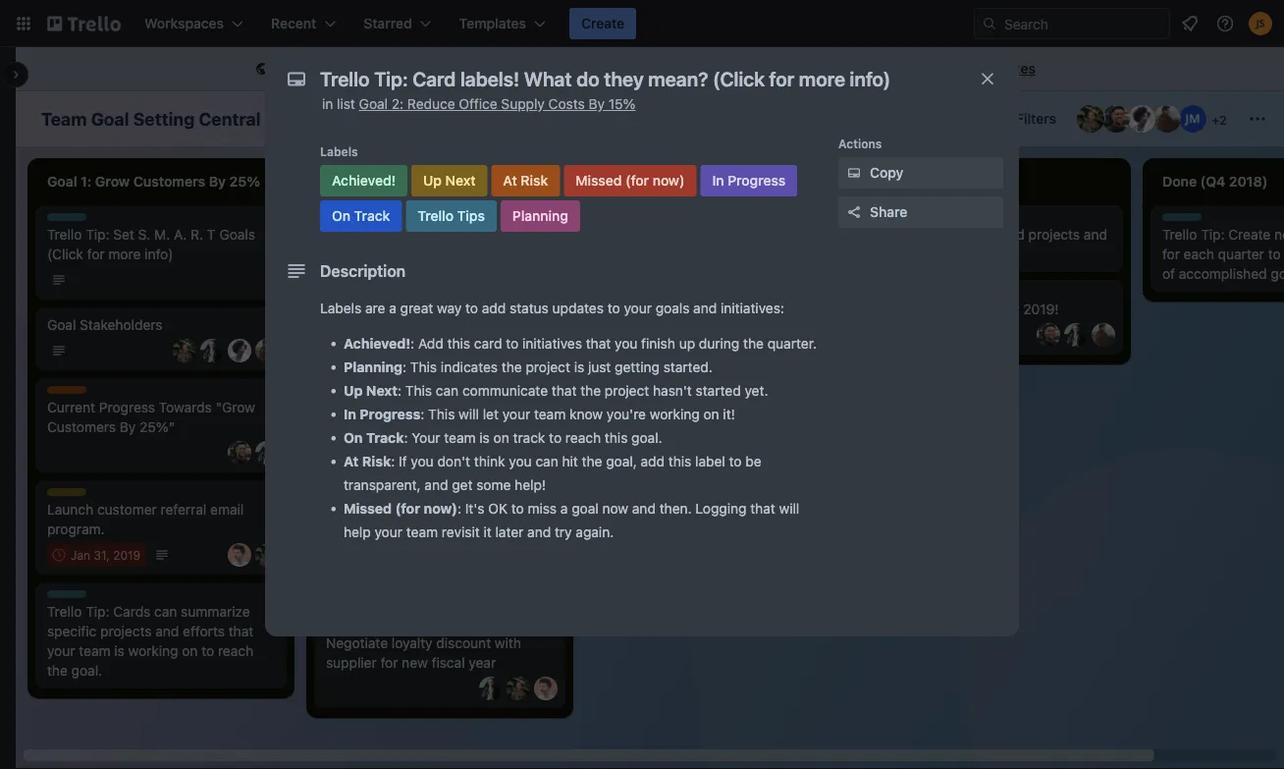 Task type: vqa. For each thing, say whether or not it's contained in the screenshot.


Task type: locate. For each thing, give the bounding box(es) containing it.
2 vertical spatial todd (todd05497623) image
[[534, 677, 558, 700]]

1 labels from the top
[[320, 144, 358, 158]]

on
[[504, 60, 520, 77], [704, 406, 720, 422], [494, 430, 510, 446], [182, 643, 198, 659]]

0 horizontal spatial missed (for now)
[[344, 500, 458, 517]]

1 vertical spatial reduce
[[326, 533, 374, 549]]

2 vertical spatial can
[[154, 604, 177, 620]]

t
[[207, 226, 216, 243]]

0 vertical spatial current
[[605, 380, 653, 396]]

up for up next
[[423, 172, 442, 189]]

0 horizontal spatial (click
[[47, 246, 83, 262]]

a inside : it's ok to miss a goal now and then. logging that will help your team revisit it later and try again.
[[561, 500, 568, 517]]

that
[[586, 335, 611, 352], [552, 383, 577, 399], [751, 500, 776, 517], [229, 623, 254, 639]]

to inside trello tips trello tip: cards can summarize specific projects and efforts that your team is working on to reach the goal.
[[202, 643, 214, 659]]

track inside on track current progress towards goal
[[624, 367, 656, 381]]

reach down "efforts"
[[218, 643, 254, 659]]

0 vertical spatial goal.
[[632, 430, 663, 446]]

1 horizontal spatial can
[[436, 383, 459, 399]]

javier (javier85303346) image
[[1154, 105, 1182, 133], [1092, 323, 1116, 347], [255, 339, 279, 362]]

1 horizontal spatial by
[[437, 450, 453, 467]]

current for goal
[[605, 380, 653, 396]]

next for up next launch customer referral email program.
[[66, 489, 93, 503]]

copy
[[870, 165, 904, 181]]

the inside trello tips trello tip: cards can summarize specific projects and efforts that your team is working on to reach the goal.
[[47, 663, 68, 679]]

now)
[[653, 172, 685, 189], [424, 500, 458, 517]]

2 horizontal spatial a
[[561, 500, 568, 517]]

at risk
[[503, 172, 548, 189], [344, 453, 391, 469]]

trello tips trello tip: try these 5 team- building exercises for setting goals! (click for more info)
[[605, 422, 829, 490]]

None text field
[[310, 61, 959, 96]]

0 horizontal spatial todd (todd05497623) image
[[452, 370, 475, 394]]

the right the hit
[[582, 453, 603, 469]]

towards inside the 'at risk current progress towards "grow customers by 25%"'
[[159, 399, 212, 415]]

1 horizontal spatial current
[[326, 431, 374, 447]]

create for create board from template
[[675, 60, 718, 77]]

goal inside on track current progress towards goal
[[773, 380, 802, 396]]

todd (todd05497623) image
[[452, 370, 475, 394], [507, 575, 530, 598], [534, 677, 558, 700]]

2 vertical spatial this
[[669, 453, 692, 469]]

year
[[469, 655, 496, 671]]

planning down are
[[344, 359, 403, 375]]

reduce total team printing volume by 20% link
[[326, 531, 554, 571]]

tip: inside trello tips trello tip: cards can summarize specific projects and efforts that your team is working on to reach the goal.
[[86, 604, 110, 620]]

0 vertical spatial reduce
[[408, 96, 455, 112]]

1 vertical spatial planning
[[344, 359, 403, 375]]

1 horizontal spatial goal stakeholders link
[[326, 347, 554, 366]]

0 vertical spatial a
[[321, 60, 328, 77]]

1 vertical spatial create
[[675, 60, 718, 77]]

color: yellow, title: "up next" element up card
[[369, 233, 415, 248]]

project up you're
[[605, 383, 650, 399]]

achieved! inside color: green, title: "achieved!" element
[[332, 172, 396, 189]]

tips left try
[[640, 422, 664, 436]]

more right explore
[[935, 60, 968, 77]]

0 horizontal spatial reach
[[218, 643, 254, 659]]

tip: inside trello tips trello tip: set s. m. a. r. t goals (click for more info)
[[86, 226, 110, 243]]

filters button
[[987, 103, 1063, 135]]

stephen (stephen11674280) image
[[1065, 323, 1088, 347], [200, 339, 224, 362]]

tips left ne
[[1198, 214, 1222, 228]]

color: sky, title: "trello tips" element down up next
[[406, 200, 497, 232]]

setting
[[133, 108, 195, 129]]

tip: inside trello tips trello tip: put finished projects and closed goals here.
[[923, 226, 946, 243]]

achieved! up on track
[[332, 172, 396, 189]]

31,
[[94, 548, 110, 562]]

will inside : it's ok to miss a goal now and then. logging that will help your team revisit it later and try again.
[[779, 500, 800, 517]]

goal stakeholders down are
[[326, 348, 442, 364]]

office up transparent,
[[326, 450, 365, 467]]

reach down 'know'
[[566, 430, 601, 446]]

0 vertical spatial color: yellow, title: "up next" element
[[412, 165, 488, 196]]

0 vertical spatial labels
[[320, 144, 358, 158]]

by right costs
[[589, 96, 605, 112]]

at up customers
[[47, 387, 59, 401]]

table
[[534, 110, 569, 127]]

stakeholders down great
[[359, 348, 442, 364]]

1 vertical spatial color: blue, title: "on track" element
[[605, 366, 656, 381]]

: left if
[[391, 453, 395, 469]]

0 vertical spatial this
[[447, 335, 471, 352]]

you're
[[607, 406, 646, 422]]

tips left set at the left top
[[82, 214, 106, 228]]

0 vertical spatial reach
[[566, 430, 601, 446]]

tips inside trello tips trello tip: put finished projects and closed goals here.
[[919, 214, 943, 228]]

goal. inside achieved! : add this card to initiatives that you finish up during the quarter. planning : this indicates the project is just getting started. up next : this can communicate that the project hasn't started yet. in progress : this will let your team know you're working on it! on track : your team is on track to reach this goal.
[[632, 430, 663, 446]]

negotiate loyalty discount with supplier for new fiscal year link
[[326, 634, 554, 673]]

the right during
[[744, 335, 764, 352]]

next for up next
[[446, 172, 476, 189]]

0 horizontal spatial projects
[[100, 623, 152, 639]]

finished
[[975, 226, 1025, 243]]

actions
[[839, 137, 882, 150]]

tip: for finished
[[923, 226, 946, 243]]

track inside on track current progress towards "reduce office supply $$ by 15%
[[346, 418, 377, 432]]

color: yellow, title: "up next" element up trello tips
[[412, 165, 488, 196]]

at risk up transparent,
[[344, 453, 391, 469]]

color: blue, title: "on track" element up transparent,
[[326, 417, 377, 432]]

1 vertical spatial working
[[128, 643, 178, 659]]

: it's ok to miss a goal now and then. logging that will help your team revisit it later and try again.
[[344, 500, 800, 540]]

achieved! inside achieved! : add this card to initiatives that you finish up during the quarter. planning : this indicates the project is just getting started. up next : this can communicate that the project hasn't started yet. in progress : this will let your team know you're working on it! on track : your team is on track to reach this goal.
[[344, 335, 411, 352]]

1 vertical spatial labels
[[320, 300, 362, 316]]

r.
[[191, 226, 203, 243]]

this down try
[[669, 453, 692, 469]]

at inside the 'at risk current progress towards "grow customers by 25%"'
[[47, 387, 59, 401]]

working
[[650, 406, 700, 422], [128, 643, 178, 659]]

stephen (stephen11674280) image for trello tip: set s. m. a. r. t goals (click for more info)
[[200, 339, 224, 362]]

1 vertical spatial new
[[402, 655, 428, 671]]

1 vertical spatial color: purple, title: "in progress" element
[[499, 233, 563, 248]]

and right finished
[[1084, 226, 1108, 243]]

current inside the 'at risk current progress towards "grow customers by 25%"'
[[47, 399, 95, 415]]

0 horizontal spatial color: purple, title: "in progress" element
[[326, 520, 390, 534]]

office
[[459, 96, 498, 112], [326, 450, 365, 467]]

in progress inside 'element'
[[713, 172, 786, 189]]

new
[[926, 301, 952, 317], [402, 655, 428, 671]]

0 horizontal spatial you
[[411, 453, 434, 469]]

during
[[699, 335, 740, 352]]

planning inside achieved! : add this card to initiatives that you finish up during the quarter. planning : this indicates the project is just getting started. up next : this can communicate that the project hasn't started yet. in progress : this will let your team know you're working on it! on track : your team is on track to reach this goal.
[[344, 359, 403, 375]]

started
[[696, 383, 741, 399]]

0 vertical spatial planning
[[513, 208, 569, 224]]

will inside achieved! : add this card to initiatives that you finish up during the quarter. planning : this indicates the project is just getting started. up next : this can communicate that the project hasn't started yet. in progress : this will let your team know you're working on it! on track : your team is on track to reach this goal.
[[459, 406, 479, 422]]

a.
[[174, 226, 187, 243]]

1 vertical spatial office
[[326, 450, 365, 467]]

set
[[113, 226, 134, 243]]

to left copy.
[[601, 60, 614, 77]]

1 horizontal spatial todd (todd05497623) image
[[507, 575, 530, 598]]

quarter.
[[768, 335, 817, 352]]

goals
[[219, 226, 255, 243]]

create for create
[[581, 15, 625, 31]]

color: sky, title: "trello tips" element for trello tip: create ne
[[1163, 213, 1222, 228]]

for inside trello tip: card labels! what do they mean? (click for more info)
[[443, 277, 461, 294]]

this up indicates
[[447, 335, 471, 352]]

on
[[332, 208, 351, 224], [605, 367, 621, 381], [326, 418, 342, 432], [344, 430, 363, 446]]

brooke (brooke94205718) image
[[1077, 105, 1105, 133], [173, 339, 196, 362], [534, 370, 558, 394], [255, 543, 279, 567], [507, 677, 530, 700]]

0 horizontal spatial reduce
[[326, 533, 374, 549]]

2 vertical spatial by
[[437, 450, 453, 467]]

team inside : it's ok to miss a goal now and then. logging that will help your team revisit it later and try again.
[[406, 524, 438, 540]]

0 vertical spatial 15%
[[609, 96, 636, 112]]

tip: inside trello tip: card labels! what do they mean? (click for more info)
[[365, 258, 388, 274]]

stephen (stephen11674280) image up "grow
[[200, 339, 224, 362]]

2 vertical spatial color: blue, title: "on track" element
[[326, 417, 377, 432]]

discount
[[437, 635, 491, 651]]

2 horizontal spatial by
[[589, 96, 605, 112]]

color: blue, title: "on track" element for current progress towards goal
[[605, 366, 656, 381]]

color: orange, title: "at risk" element up customers
[[47, 386, 87, 401]]

0 horizontal spatial goal stakeholders link
[[47, 315, 275, 335]]

labels
[[320, 144, 358, 158], [320, 300, 362, 316]]

janelle (janelle549) image for trello tip: set s. m. a. r. t goals (click for more info)
[[228, 339, 251, 362]]

2 horizontal spatial goal stakeholders link
[[605, 296, 833, 315]]

progress up 25%"
[[99, 399, 155, 415]]

achieved! up supplier
[[326, 623, 382, 636]]

2 labels from the top
[[320, 300, 362, 316]]

template up the 2: at the left
[[374, 60, 430, 77]]

chris (chris42642663) image
[[228, 441, 251, 465]]

2 horizontal spatial goal stakeholders
[[605, 297, 720, 313]]

up inside up next launch customer referral email program.
[[47, 489, 63, 503]]

public
[[332, 60, 370, 77]]

to right ok
[[512, 500, 524, 517]]

color: sky, title: "trello tips" element for trello tip: try these 5 team- building exercises for setting goals! (click for more info)
[[605, 421, 664, 436]]

0 horizontal spatial this
[[447, 335, 471, 352]]

explore more templates link
[[870, 53, 1048, 84]]

on inside on track current progress towards goal
[[605, 367, 621, 381]]

up
[[679, 335, 696, 352]]

tips inside trello tips trello tip: set s. m. a. r. t goals (click for more info)
[[82, 214, 106, 228]]

current for "grow
[[47, 399, 95, 415]]

: left it's
[[458, 500, 462, 517]]

that right the logging
[[751, 500, 776, 517]]

trello tip: card labels! what do they mean? (click for more info) link
[[326, 256, 554, 296]]

the up 'know'
[[581, 383, 601, 399]]

card
[[474, 335, 502, 352]]

current up transparent,
[[326, 431, 374, 447]]

0 horizontal spatial 5
[[734, 435, 742, 451]]

(click inside trello tips trello tip: try these 5 team- building exercises for setting goals! (click for more info)
[[605, 474, 641, 490]]

tip: left try
[[644, 435, 667, 451]]

2 horizontal spatial info)
[[702, 474, 731, 490]]

you right if
[[411, 453, 434, 469]]

1 horizontal spatial a
[[389, 300, 397, 316]]

and left "efforts"
[[156, 623, 179, 639]]

create inside button
[[581, 15, 625, 31]]

on inside trello tips trello tip: cards can summarize specific projects and efforts that your team is working on to reach the goal.
[[182, 643, 198, 659]]

a
[[321, 60, 328, 77], [389, 300, 397, 316], [561, 500, 568, 517]]

and inside the : if you don't think you can hit the goal, add this label to be transparent, and get some help!
[[425, 477, 448, 493]]

your inside achieved! : add this card to initiatives that you finish up during the quarter. planning : this indicates the project is just getting started. up next : this can communicate that the project hasn't started yet. in progress : this will let your team know you're working on it! on track : your team is on track to reach this goal.
[[503, 406, 531, 422]]

stakeholders up up
[[638, 297, 720, 313]]

track inside achieved! : add this card to initiatives that you finish up during the quarter. planning : this indicates the project is just getting started. up next : this can communicate that the project hasn't started yet. in progress : this will let your team know you're working on it! on track : your team is on track to reach this goal.
[[366, 430, 404, 446]]

trello tips trello tip: put finished projects and closed goals here.
[[884, 214, 1108, 262]]

0 horizontal spatial color: red, title: "missed (for now)" element
[[456, 233, 495, 241]]

risk up customers
[[63, 387, 87, 401]]

stephen (stephen11674280) image down hire 5 new people for 2019! link
[[1065, 323, 1088, 347]]

track for on track current progress towards goal
[[624, 367, 656, 381]]

: left "add"
[[411, 335, 415, 352]]

tips inside trello tips trello tip: try these 5 team- building exercises for setting goals! (click for more info)
[[640, 422, 664, 436]]

on track current progress towards goal
[[605, 367, 802, 396]]

a for public
[[321, 60, 328, 77]]

your up "reduce
[[503, 406, 531, 422]]

1 horizontal spatial info)
[[500, 277, 529, 294]]

next inside achieved! : add this card to initiatives that you finish up during the quarter. planning : this indicates the project is just getting started. up next : this can communicate that the project hasn't started yet. in progress : this will let your team know you're working on it! on track : your team is on track to reach this goal.
[[366, 383, 398, 399]]

towards
[[717, 380, 770, 396], [159, 399, 212, 415], [438, 431, 491, 447]]

0 horizontal spatial now)
[[424, 500, 458, 517]]

more inside trello tips trello tip: set s. m. a. r. t goals (click for more info)
[[108, 246, 141, 262]]

create button
[[570, 8, 637, 39]]

0 vertical spatial stephen (stephen11674280) image
[[255, 441, 279, 465]]

search image
[[982, 16, 998, 31]]

risk inside the 'at risk current progress towards "grow customers by 25%"'
[[63, 387, 87, 401]]

office down "anyone"
[[459, 96, 498, 112]]

0 vertical spatial goals
[[930, 246, 964, 262]]

communicate
[[463, 383, 548, 399]]

1 vertical spatial (for
[[395, 500, 421, 517]]

at up transparent,
[[344, 453, 359, 469]]

0 horizontal spatial in progress
[[499, 234, 563, 248]]

0 vertical spatial missed (for now)
[[576, 172, 685, 189]]

0 vertical spatial projects
[[1029, 226, 1081, 243]]

on up you're
[[605, 367, 621, 381]]

new left people
[[926, 301, 952, 317]]

reduce
[[408, 96, 455, 112], [326, 533, 374, 549]]

referral
[[161, 501, 207, 518]]

john smith (johnsmith38824343) image
[[1249, 12, 1273, 35]]

0 horizontal spatial stephen (stephen11674280) image
[[200, 339, 224, 362]]

add inside the : if you don't think you can hit the goal, add this label to be transparent, and get some help!
[[641, 453, 665, 469]]

will down goals!
[[779, 500, 800, 517]]

labels are a great way to add status updates to your goals and initiatives:
[[320, 300, 785, 316]]

tip: inside trello tips trello tip: create ne
[[1201, 226, 1225, 243]]

supply up transparent,
[[368, 450, 412, 467]]

2 horizontal spatial todd (todd05497623) image
[[534, 677, 558, 700]]

0 horizontal spatial janelle (janelle549) image
[[228, 339, 251, 362]]

progress left sm icon
[[728, 172, 786, 189]]

board
[[722, 60, 760, 77]]

next
[[446, 172, 476, 189], [389, 234, 415, 248], [366, 383, 398, 399], [66, 489, 93, 503]]

goal stakeholders for current progress towards "grow customers by 25%"
[[47, 317, 163, 333]]

tip: inside trello tips trello tip: try these 5 team- building exercises for setting goals! (click for more info)
[[644, 435, 667, 451]]

color: green, title: "achieved!" element
[[320, 165, 408, 196], [326, 233, 382, 248], [326, 622, 382, 636]]

color: yellow, title: "up next" element
[[412, 165, 488, 196], [369, 233, 415, 248], [47, 488, 93, 503]]

goal. down specific
[[71, 663, 102, 679]]

more
[[935, 60, 968, 77], [108, 246, 141, 262], [464, 277, 497, 294], [666, 474, 699, 490]]

color: sky, title: "trello tips" element up specific
[[47, 590, 106, 605]]

explore
[[882, 60, 931, 77]]

1 vertical spatial this
[[605, 430, 628, 446]]

missed down customize views "image" at the left top of page
[[576, 172, 622, 189]]

printing
[[445, 533, 494, 549]]

Board name text field
[[31, 103, 271, 135]]

info) inside trello tips trello tip: try these 5 team- building exercises for setting goals! (click for more info)
[[702, 474, 731, 490]]

risk
[[521, 172, 548, 189], [428, 234, 452, 248], [63, 387, 87, 401], [362, 453, 391, 469]]

2 horizontal spatial this
[[669, 453, 692, 469]]

that inside : it's ok to miss a goal now and then. logging that will help your team revisit it later and try again.
[[751, 500, 776, 517]]

1 vertical spatial color: green, title: "achieved!" element
[[326, 233, 382, 248]]

0 vertical spatial stakeholders
[[638, 297, 720, 313]]

5 right these
[[734, 435, 742, 451]]

progress down started.
[[657, 380, 713, 396]]

0 horizontal spatial current
[[47, 399, 95, 415]]

on inside on track current progress towards "reduce office supply $$ by 15%
[[326, 418, 342, 432]]

color: sky, title: "trello tips" element
[[406, 200, 497, 232], [47, 213, 106, 228], [884, 213, 943, 228], [1163, 213, 1222, 228], [605, 421, 664, 436], [47, 590, 106, 605]]

it's
[[465, 500, 485, 517]]

stakeholders for current progress towards "grow customers by 25%"
[[80, 317, 163, 333]]

0 vertical spatial janelle (janelle549) image
[[1129, 105, 1156, 133]]

can up brooke (brooke94205718) image on the bottom left of page
[[536, 453, 559, 469]]

labels down they
[[320, 300, 362, 316]]

towards inside on track current progress towards "reduce office supply $$ by 15%
[[438, 431, 491, 447]]

up for up next launch customer referral email program.
[[47, 489, 63, 503]]

jan 31, 2019
[[71, 548, 141, 562]]

hasn't
[[653, 383, 692, 399]]

your inside trello tips trello tip: cards can summarize specific projects and efforts that your team is working on to reach the goal.
[[47, 643, 75, 659]]

1 horizontal spatial stephen (stephen11674280) image
[[479, 677, 503, 700]]

track up if
[[366, 430, 404, 446]]

goal stakeholders for current progress towards goal
[[605, 297, 720, 313]]

info) down m.
[[145, 246, 173, 262]]

specific
[[47, 623, 97, 639]]

on up description
[[332, 208, 351, 224]]

tips inside trello tips trello tip: cards can summarize specific projects and efforts that your team is working on to reach the goal.
[[82, 591, 106, 605]]

goal stakeholders link down trello tip: set s. m. a. r. t goals (click for more info) link at the top
[[47, 315, 275, 335]]

color: orange, title: "at risk" element
[[491, 165, 560, 196], [413, 233, 452, 248], [47, 386, 87, 401]]

info) inside trello tip: card labels! what do they mean? (click for more info)
[[500, 277, 529, 294]]

janelle (janelle549) image
[[1129, 105, 1156, 133], [228, 339, 251, 362], [507, 370, 530, 394]]

progress inside on track current progress towards goal
[[657, 380, 713, 396]]

trello tip: cards can summarize specific projects and efforts that your team is working on to reach the goal. link
[[47, 602, 275, 681]]

color: green, title: "achieved!" element down on track
[[326, 233, 382, 248]]

color: blue, title: "on track" element
[[320, 200, 402, 232], [605, 366, 656, 381], [326, 417, 377, 432]]

to right way
[[466, 300, 478, 316]]

goal. inside trello tips trello tip: cards can summarize specific projects and efforts that your team is working on to reach the goal.
[[71, 663, 102, 679]]

current inside on track current progress towards goal
[[605, 380, 653, 396]]

projects right finished
[[1029, 226, 1081, 243]]

supply left costs
[[501, 96, 545, 112]]

0 vertical spatial (click
[[47, 246, 83, 262]]

: left your
[[404, 430, 408, 446]]

goals inside trello tips trello tip: put finished projects and closed goals here.
[[930, 246, 964, 262]]

0 horizontal spatial stephen (stephen11674280) image
[[255, 441, 279, 465]]

stephen (stephen11674280) image
[[255, 441, 279, 465], [479, 677, 503, 700]]

transparent,
[[344, 477, 421, 493]]

working inside achieved! : add this card to initiatives that you finish up during the quarter. planning : this indicates the project is just getting started. up next : this can communicate that the project hasn't started yet. in progress : this will let your team know you're working on it! on track : your team is on track to reach this goal.
[[650, 406, 700, 422]]

missed (for now) down customize views "image" at the left top of page
[[576, 172, 685, 189]]

color: purple, title: "in progress" element
[[701, 165, 798, 196], [499, 233, 563, 248], [326, 520, 390, 534]]

towards inside on track current progress towards goal
[[717, 380, 770, 396]]

color: red, title: "missed (for now)" element
[[564, 165, 697, 196], [456, 233, 495, 241]]

1 template from the left
[[374, 60, 430, 77]]

0 horizontal spatial can
[[154, 604, 177, 620]]

0 horizontal spatial project
[[526, 359, 571, 375]]

tips for trello tips trello tip: set s. m. a. r. t goals (click for more info)
[[82, 214, 106, 228]]

from
[[763, 60, 794, 77]]

towards for "reduce
[[438, 431, 491, 447]]

1 horizontal spatial add
[[641, 453, 665, 469]]

tips inside trello tips trello tip: create ne
[[1198, 214, 1222, 228]]

goal.
[[632, 430, 663, 446], [71, 663, 102, 679]]

by inside on track current progress towards "reduce office supply $$ by 15%
[[437, 450, 453, 467]]

1 vertical spatial supply
[[368, 450, 412, 467]]

+
[[1212, 113, 1220, 127]]

copy link
[[839, 157, 1004, 189]]

0 horizontal spatial office
[[326, 450, 365, 467]]

supply inside on track current progress towards "reduce office supply $$ by 15%
[[368, 450, 412, 467]]

to inside the : if you don't think you can hit the goal, add this label to be transparent, and get some help!
[[729, 453, 742, 469]]

board
[[447, 110, 485, 127]]

team inside trello tips trello tip: cards can summarize specific projects and efforts that your team is working on to reach the goal.
[[79, 643, 111, 659]]

0 vertical spatial color: orange, title: "at risk" element
[[491, 165, 560, 196]]

:
[[411, 335, 415, 352], [403, 359, 407, 375], [398, 383, 402, 399], [421, 406, 425, 422], [404, 430, 408, 446], [391, 453, 395, 469], [458, 500, 462, 517]]

stakeholders for current progress towards goal
[[638, 297, 720, 313]]

reach
[[566, 430, 601, 446], [218, 643, 254, 659]]

add right goal,
[[641, 453, 665, 469]]

stephen (stephen11674280) image for trello tip: put finished projects and closed goals here.
[[1065, 323, 1088, 347]]

in list goal 2: reduce office supply costs by 15%
[[322, 96, 636, 112]]

0 horizontal spatial (for
[[395, 500, 421, 517]]

on left your
[[326, 418, 342, 432]]

on down "efforts"
[[182, 643, 198, 659]]

more down set at the left top
[[108, 246, 141, 262]]

chris (chris42642663) image up let
[[479, 370, 503, 394]]

current up customers
[[47, 399, 95, 415]]

towards up 25%"
[[159, 399, 212, 415]]

progress inside in progress reduce total team printing volume by 20%
[[340, 521, 390, 534]]

loyalty
[[392, 635, 433, 651]]

janelle (janelle549) image down initiatives
[[507, 370, 530, 394]]

0 horizontal spatial planning
[[344, 359, 403, 375]]

color: blue, title: "on track" element up you're
[[605, 366, 656, 381]]

1 vertical spatial color: red, title: "missed (for now)" element
[[456, 233, 495, 241]]

next inside up next launch customer referral email program.
[[66, 489, 93, 503]]

to down "efforts"
[[202, 643, 214, 659]]

on track
[[332, 208, 390, 224]]

color: orange, title: "at risk" element up labels!
[[413, 233, 452, 248]]

trello
[[418, 208, 454, 224], [47, 214, 79, 228], [884, 214, 916, 228], [1163, 214, 1195, 228], [47, 226, 82, 243], [884, 226, 919, 243], [1163, 226, 1198, 243], [326, 258, 361, 274], [605, 422, 637, 436], [605, 435, 640, 451], [47, 591, 79, 605], [47, 604, 82, 620]]

new down loyalty
[[402, 655, 428, 671]]

current inside on track current progress towards "reduce office supply $$ by 15%
[[326, 431, 374, 447]]

it!
[[723, 406, 736, 422]]

customers
[[47, 419, 116, 435]]

track up transparent,
[[346, 418, 377, 432]]

create up internet
[[581, 15, 625, 31]]

chris (chris42642663) image
[[1103, 105, 1131, 133], [1037, 323, 1061, 347], [479, 370, 503, 394], [507, 472, 530, 496]]

2 vertical spatial goal stakeholders
[[326, 348, 442, 364]]

up inside achieved! : add this card to initiatives that you finish up during the quarter. planning : this indicates the project is just getting started. up next : this can communicate that the project hasn't started yet. in progress : this will let your team know you're working on it! on track : your team is on track to reach this goal.
[[344, 383, 363, 399]]

javier (javier85303346) image
[[534, 575, 558, 598]]

in inside achieved! : add this card to initiatives that you finish up during the quarter. planning : this indicates the project is just getting started. up next : this can communicate that the project hasn't started yet. in progress : this will let your team know you're working on it! on track : your team is on track to reach this goal.
[[344, 406, 356, 422]]

goal stakeholders for current progress towards "reduce office supply $$ by 15%
[[326, 348, 442, 364]]

15% down copy.
[[609, 96, 636, 112]]

1 vertical spatial janelle (janelle549) image
[[228, 339, 251, 362]]

goals down put
[[930, 246, 964, 262]]

will
[[459, 406, 479, 422], [779, 500, 800, 517]]

1 horizontal spatial projects
[[1029, 226, 1081, 243]]

2 horizontal spatial towards
[[717, 380, 770, 396]]

and
[[1084, 226, 1108, 243], [694, 300, 717, 316], [425, 477, 448, 493], [632, 500, 656, 517], [528, 524, 551, 540], [156, 623, 179, 639]]

1 vertical spatial projects
[[100, 623, 152, 639]]

1 horizontal spatial javier (javier85303346) image
[[1092, 323, 1116, 347]]

is left "just"
[[574, 359, 585, 375]]

by left 25%"
[[120, 419, 136, 435]]

missed up help
[[344, 500, 392, 517]]

0 horizontal spatial goal.
[[71, 663, 102, 679]]

and inside trello tips trello tip: cards can summarize specific projects and efforts that your team is working on to reach the goal.
[[156, 623, 179, 639]]

building
[[605, 454, 655, 470]]

0 vertical spatial can
[[436, 383, 459, 399]]

hire
[[884, 301, 910, 317]]

fiscal
[[432, 655, 465, 671]]

working down "hasn't"
[[650, 406, 700, 422]]

0 vertical spatial color: red, title: "missed (for now)" element
[[564, 165, 697, 196]]

to right the card
[[506, 335, 519, 352]]

1 vertical spatial current
[[47, 399, 95, 415]]

put
[[950, 226, 971, 243]]

it
[[484, 524, 492, 540]]

0 vertical spatial goal stakeholders
[[605, 297, 720, 313]]

1 horizontal spatial (click
[[403, 277, 439, 294]]

jordan mirchev (jordan_mirchev) image
[[1180, 105, 1207, 133]]

on for on track current progress towards goal
[[605, 367, 621, 381]]

way
[[437, 300, 462, 316]]

2 horizontal spatial current
[[605, 380, 653, 396]]

add left the status
[[482, 300, 506, 316]]

Search field
[[998, 9, 1170, 38]]



Task type: describe. For each thing, give the bounding box(es) containing it.
description
[[320, 262, 406, 280]]

s.
[[138, 226, 151, 243]]

template
[[280, 113, 329, 126]]

to inside : it's ok to miss a goal now and then. logging that will help your team revisit it later and try again.
[[512, 500, 524, 517]]

team goal setting central
[[41, 108, 261, 129]]

is inside trello tips trello tip: cards can summarize specific projects and efforts that your team is working on to reach the goal.
[[114, 643, 125, 659]]

sm image
[[253, 60, 272, 80]]

1 vertical spatial color: orange, title: "at risk" element
[[413, 233, 452, 248]]

trello tip: card labels! what do they mean? (click for more info)
[[326, 258, 529, 294]]

by inside the 'at risk current progress towards "grow customers by 25%"'
[[120, 419, 136, 435]]

the left internet
[[524, 60, 544, 77]]

"grow
[[216, 399, 255, 415]]

brooke (brooke94205718) image
[[534, 472, 558, 496]]

show menu image
[[1248, 109, 1268, 129]]

0 vertical spatial project
[[526, 359, 571, 375]]

: inside the : if you don't think you can hit the goal, add this label to be transparent, and get some help!
[[391, 453, 395, 469]]

reduce inside in progress reduce total team printing volume by 20%
[[326, 533, 374, 549]]

color: pink, title: "planning" element
[[501, 200, 580, 232]]

supplier
[[326, 655, 377, 671]]

that up "just"
[[586, 335, 611, 352]]

primary element
[[0, 0, 1285, 47]]

achieved! inside achieved! negotiate loyalty discount with supplier for new fiscal year
[[326, 623, 382, 636]]

0 vertical spatial (for
[[626, 172, 649, 189]]

that up 'know'
[[552, 383, 577, 399]]

0 vertical spatial office
[[459, 96, 498, 112]]

1 vertical spatial missed (for now)
[[344, 500, 458, 517]]

total
[[378, 533, 406, 549]]

1 horizontal spatial this
[[605, 430, 628, 446]]

towards for goal
[[717, 380, 770, 396]]

projects inside trello tips trello tip: cards can summarize specific projects and efforts that your team is working on to reach the goal.
[[100, 623, 152, 639]]

0 vertical spatial now)
[[653, 172, 685, 189]]

office inside on track current progress towards "reduce office supply $$ by 15%
[[326, 450, 365, 467]]

setting
[[744, 454, 787, 470]]

can inside trello tips trello tip: cards can summarize specific projects and efforts that your team is working on to reach the goal.
[[154, 604, 177, 620]]

on down let
[[494, 430, 510, 446]]

trello tip: put finished projects and closed goals here. link
[[884, 225, 1112, 264]]

2 template from the left
[[797, 60, 855, 77]]

templates
[[971, 60, 1036, 77]]

2:
[[392, 96, 404, 112]]

in inside in progress reduce total team printing volume by 20%
[[326, 521, 337, 534]]

tips for trello tips trello tip: cards can summarize specific projects and efforts that your team is working on to reach the goal.
[[82, 591, 106, 605]]

current for "reduce
[[326, 431, 374, 447]]

customer
[[97, 501, 157, 518]]

(click inside trello tip: card labels! what do they mean? (click for more info)
[[403, 277, 439, 294]]

brooke (brooke94205718) image down 'with'
[[507, 677, 530, 700]]

progress inside the 'at risk current progress towards "grow customers by 25%"'
[[99, 399, 155, 415]]

goal stakeholders link for current progress towards "grow customers by 25%"
[[47, 315, 275, 335]]

team
[[41, 108, 87, 129]]

2
[[1220, 113, 1227, 127]]

sm image
[[845, 163, 864, 183]]

copy.
[[617, 60, 651, 77]]

up next at risk
[[369, 234, 452, 248]]

and left 1
[[632, 500, 656, 517]]

in progress for color: purple, title: "in progress" 'element' to the middle
[[499, 234, 563, 248]]

chris (chris42642663) image left brooke (brooke94205718) image on the bottom left of page
[[507, 472, 530, 496]]

achieved! down on track
[[326, 234, 382, 248]]

goal stakeholders link for current progress towards "reduce office supply $$ by 15%
[[326, 347, 554, 366]]

brooke (brooke94205718) image right todd (todd05497623) image
[[255, 543, 279, 567]]

customize views image
[[591, 109, 610, 129]]

more inside trello tip: card labels! what do they mean? (click for more info)
[[464, 277, 497, 294]]

efforts
[[183, 623, 225, 639]]

color: red, title: "missed (for now)" element containing missed (for now)
[[564, 165, 697, 196]]

1 vertical spatial goals
[[656, 300, 690, 316]]

for inside trello tips trello tip: set s. m. a. r. t goals (click for more info)
[[87, 246, 105, 262]]

2 horizontal spatial color: orange, title: "at risk" element
[[491, 165, 560, 196]]

for inside achieved! negotiate loyalty discount with supplier for new fiscal year
[[381, 655, 398, 671]]

try
[[671, 435, 691, 451]]

again.
[[576, 524, 614, 540]]

trello inside trello tip: card labels! what do they mean? (click for more info)
[[326, 258, 361, 274]]

hire 5 new people for 2019!
[[884, 301, 1059, 317]]

share button
[[839, 196, 1004, 228]]

tips for trello tips trello tip: put finished projects and closed goals here.
[[919, 214, 943, 228]]

some
[[477, 477, 511, 493]]

tip: for can
[[86, 604, 110, 620]]

brooke (brooke94205718) image right filters
[[1077, 105, 1105, 133]]

progress inside on track current progress towards "reduce office supply $$ by 15%
[[378, 431, 434, 447]]

0 vertical spatial 5
[[914, 301, 922, 317]]

labels for labels
[[320, 144, 358, 158]]

towards for "grow
[[159, 399, 212, 415]]

indicates
[[441, 359, 498, 375]]

jan
[[71, 548, 90, 562]]

15% inside on track current progress towards "reduce office supply $$ by 15%
[[456, 450, 484, 467]]

2019!
[[1024, 301, 1059, 317]]

next for up next at risk
[[389, 234, 415, 248]]

2 vertical spatial color: purple, title: "in progress" element
[[326, 520, 390, 534]]

card
[[392, 258, 423, 274]]

to right track on the left of the page
[[549, 430, 562, 446]]

2 horizontal spatial color: purple, title: "in progress" element
[[701, 165, 798, 196]]

launch customer referral email program. link
[[47, 500, 275, 539]]

in progress reduce total team printing volume by 20%
[[326, 521, 543, 569]]

yet.
[[745, 383, 769, 399]]

by
[[326, 552, 341, 569]]

later
[[496, 524, 524, 540]]

they
[[326, 277, 354, 294]]

the up communicate
[[502, 359, 522, 375]]

javier (javier85303346) image for janelle (janelle549) icon corresponding to trello tip: set s. m. a. r. t goals (click for more info)
[[255, 339, 279, 362]]

open information menu image
[[1216, 14, 1236, 33]]

0 vertical spatial add
[[482, 300, 506, 316]]

reach inside achieved! : add this card to initiatives that you finish up during the quarter. planning : this indicates the project is just getting started. up next : this can communicate that the project hasn't started yet. in progress : this will let your team know you're working on it! on track : your team is on track to reach this goal.
[[566, 430, 601, 446]]

janelle (janelle549) image for trello tip: card labels! what do they mean? (click for more info)
[[507, 370, 530, 394]]

todd (todd05497623) image
[[228, 543, 251, 567]]

+ 2
[[1212, 113, 1227, 127]]

star or unstar board image
[[350, 111, 366, 127]]

chris (chris42642663) image down the 2019!
[[1037, 323, 1061, 347]]

1 vertical spatial stephen (stephen11674280) image
[[479, 677, 503, 700]]

color: sky, title: "trello tips" element for trello tip: set s. m. a. r. t goals (click for more info)
[[47, 213, 106, 228]]

create inside trello tips trello tip: create ne
[[1229, 226, 1271, 243]]

1 vertical spatial todd (todd05497623) image
[[507, 575, 530, 598]]

get
[[452, 477, 473, 493]]

: up your
[[421, 406, 425, 422]]

you inside achieved! : add this card to initiatives that you finish up during the quarter. planning : this indicates the project is just getting started. up next : this can communicate that the project hasn't started yet. in progress : this will let your team know you're working on it! on track : your team is on track to reach this goal.
[[615, 335, 638, 352]]

labels for labels are a great way to add status updates to your goals and initiatives:
[[320, 300, 362, 316]]

achieved! negotiate loyalty discount with supplier for new fiscal year
[[326, 623, 522, 671]]

on left it!
[[704, 406, 720, 422]]

costs
[[549, 96, 585, 112]]

finish
[[642, 335, 676, 352]]

launch
[[47, 501, 93, 518]]

up for up next at risk
[[369, 234, 385, 248]]

0 vertical spatial color: green, title: "achieved!" element
[[320, 165, 408, 196]]

current progress towards "grow customers by 25%" link
[[47, 398, 275, 437]]

0 vertical spatial supply
[[501, 96, 545, 112]]

trello tip: try these 5 team- building exercises for setting goals! (click for more info) link
[[605, 433, 833, 492]]

in progress for rightmost color: purple, title: "in progress" 'element'
[[713, 172, 786, 189]]

cards
[[113, 604, 151, 620]]

1 vertical spatial color: yellow, title: "up next" element
[[369, 233, 415, 248]]

at up card
[[413, 234, 425, 248]]

1 horizontal spatial project
[[605, 383, 650, 399]]

your inside : it's ok to miss a goal now and then. logging that will help your team revisit it later and try again.
[[375, 524, 403, 540]]

this is a public template for anyone on the internet to copy.
[[276, 60, 651, 77]]

on inside achieved! : add this card to initiatives that you finish up during the quarter. planning : this indicates the project is just getting started. up next : this can communicate that the project hasn't started yet. in progress : this will let your team know you're working on it! on track : your team is on track to reach this goal.
[[344, 430, 363, 446]]

color: sky, title: "trello tips" element for trello tip: cards can summarize specific projects and efforts that your team is working on to reach the goal.
[[47, 590, 106, 605]]

is up think
[[480, 430, 490, 446]]

1 horizontal spatial planning
[[513, 208, 569, 224]]

help!
[[515, 477, 546, 493]]

progress down color: pink, title: "planning" element
[[513, 234, 563, 248]]

in
[[322, 96, 333, 112]]

brooke (brooke94205718) image down initiatives
[[534, 370, 558, 394]]

track for on track
[[354, 208, 390, 224]]

: up on track current progress towards "reduce office supply $$ by 15%
[[398, 383, 402, 399]]

1 horizontal spatial 15%
[[609, 96, 636, 112]]

be
[[746, 453, 762, 469]]

explore more templates
[[882, 60, 1036, 77]]

risk up color: pink, title: "planning" element
[[521, 172, 548, 189]]

risk up labels!
[[428, 234, 452, 248]]

great
[[400, 300, 433, 316]]

: down great
[[403, 359, 407, 375]]

then.
[[660, 500, 692, 517]]

here.
[[967, 246, 1000, 262]]

tips for trello tips trello tip: try these 5 team- building exercises for setting goals! (click for more info)
[[640, 422, 664, 436]]

1 horizontal spatial you
[[509, 453, 532, 469]]

trello tip: set s. m. a. r. t goals (click for more info) link
[[47, 225, 275, 264]]

1 horizontal spatial at risk
[[503, 172, 548, 189]]

more inside trello tips trello tip: try these 5 team- building exercises for setting goals! (click for more info)
[[666, 474, 699, 490]]

this inside the : if you don't think you can hit the goal, add this label to be transparent, and get some help!
[[669, 453, 692, 469]]

color: sky, title: "trello tips" element for trello tip: put finished projects and closed goals here.
[[884, 213, 943, 228]]

color: blue, title: "on track" element for current progress towards "reduce office supply $$ by 15%
[[326, 417, 377, 432]]

tip: for these
[[644, 435, 667, 451]]

add
[[418, 335, 444, 352]]

can inside the : if you don't think you can hit the goal, add this label to be transparent, and get some help!
[[536, 453, 559, 469]]

central
[[199, 108, 261, 129]]

to right updates
[[608, 300, 620, 316]]

current progress towards "reduce office supply $$ by 15% link
[[326, 429, 554, 469]]

tips for trello tips
[[457, 208, 485, 224]]

create board from template
[[675, 60, 855, 77]]

logging
[[696, 500, 747, 517]]

0 horizontal spatial at risk
[[344, 453, 391, 469]]

trello tips
[[418, 208, 485, 224]]

track
[[513, 430, 546, 446]]

info) inside trello tips trello tip: set s. m. a. r. t goals (click for more info)
[[145, 246, 173, 262]]

1
[[656, 501, 662, 515]]

and up during
[[694, 300, 717, 316]]

can inside achieved! : add this card to initiatives that you finish up during the quarter. planning : this indicates the project is just getting started. up next : this can communicate that the project hasn't started yet. in progress : this will let your team know you're working on it! on track : your team is on track to reach this goal.
[[436, 383, 459, 399]]

goal inside text field
[[91, 108, 129, 129]]

on for on track current progress towards "reduce office supply $$ by 15%
[[326, 418, 342, 432]]

goal 2: reduce office supply costs by 15% link
[[359, 96, 636, 112]]

0 horizontal spatial color: orange, title: "at risk" element
[[47, 386, 87, 401]]

a for great
[[389, 300, 397, 316]]

1 vertical spatial missed
[[344, 500, 392, 517]]

team inside in progress reduce total team printing volume by 20%
[[410, 533, 441, 549]]

projects inside trello tips trello tip: put finished projects and closed goals here.
[[1029, 226, 1081, 243]]

risk up transparent,
[[362, 453, 391, 469]]

program.
[[47, 521, 105, 537]]

2 horizontal spatial janelle (janelle549) image
[[1129, 105, 1156, 133]]

1 horizontal spatial new
[[926, 301, 952, 317]]

exercises
[[659, 454, 719, 470]]

your up finish
[[624, 300, 652, 316]]

goal
[[572, 500, 599, 517]]

try
[[555, 524, 572, 540]]

started.
[[664, 359, 713, 375]]

20%
[[345, 552, 374, 569]]

up next
[[423, 172, 476, 189]]

tip: for ne
[[1201, 226, 1225, 243]]

and down miss
[[528, 524, 551, 540]]

and inside trello tips trello tip: put finished projects and closed goals here.
[[1084, 226, 1108, 243]]

5 inside trello tips trello tip: try these 5 team- building exercises for setting goals! (click for more info)
[[734, 435, 742, 451]]

closed
[[884, 246, 926, 262]]

think
[[474, 453, 505, 469]]

(click inside trello tips trello tip: set s. m. a. r. t goals (click for more info)
[[47, 246, 83, 262]]

on for on track
[[332, 208, 351, 224]]

ne
[[1275, 226, 1285, 243]]

trello tips trello tip: cards can summarize specific projects and efforts that your team is working on to reach the goal.
[[47, 591, 254, 679]]

1 horizontal spatial reduce
[[408, 96, 455, 112]]

goal stakeholders link for current progress towards goal
[[605, 296, 833, 315]]

people
[[955, 301, 999, 317]]

reach inside trello tips trello tip: cards can summarize specific projects and efforts that your team is working on to reach the goal.
[[218, 643, 254, 659]]

tips for trello tips trello tip: create ne
[[1198, 214, 1222, 228]]

: inside : it's ok to miss a goal now and then. logging that will help your team revisit it later and try again.
[[458, 500, 462, 517]]

public image
[[386, 111, 402, 127]]

is left public
[[307, 60, 317, 77]]

2 vertical spatial color: yellow, title: "up next" element
[[47, 488, 93, 503]]

2 vertical spatial color: green, title: "achieved!" element
[[326, 622, 382, 636]]

track for on track current progress towards "reduce office supply $$ by 15%
[[346, 418, 377, 432]]

0 vertical spatial todd (todd05497623) image
[[452, 370, 475, 394]]

chris (chris42642663) image left jordan mirchev (jordan_mirchev) image
[[1103, 105, 1131, 133]]

progress inside achieved! : add this card to initiatives that you finish up during the quarter. planning : this indicates the project is just getting started. up next : this can communicate that the project hasn't started yet. in progress : this will let your team know you're working on it! on track : your team is on track to reach this goal.
[[360, 406, 421, 422]]

stakeholders for current progress towards "reduce office supply $$ by 15%
[[359, 348, 442, 364]]

1 horizontal spatial color: purple, title: "in progress" element
[[499, 233, 563, 248]]

brooke (brooke94205718) image up the 'at risk current progress towards "grow customers by 25%"'
[[173, 339, 196, 362]]

new inside achieved! negotiate loyalty discount with supplier for new fiscal year
[[402, 655, 428, 671]]

initiatives:
[[721, 300, 785, 316]]

status
[[510, 300, 549, 316]]

goal,
[[606, 453, 637, 469]]

javier (javier85303346) image for the rightmost janelle (janelle549) icon
[[1154, 105, 1182, 133]]

tip: for s.
[[86, 226, 110, 243]]

"reduce
[[495, 431, 549, 447]]

the inside the : if you don't think you can hit the goal, add this label to be transparent, and get some help!
[[582, 453, 603, 469]]

that inside trello tips trello tip: cards can summarize specific projects and efforts that your team is working on to reach the goal.
[[229, 623, 254, 639]]

at up color: pink, title: "planning" element
[[503, 172, 517, 189]]

on right "anyone"
[[504, 60, 520, 77]]

1 horizontal spatial missed
[[576, 172, 622, 189]]

working inside trello tips trello tip: cards can summarize specific projects and efforts that your team is working on to reach the goal.
[[128, 643, 178, 659]]

25%"
[[140, 419, 175, 435]]

labels!
[[426, 258, 468, 274]]

0 notifications image
[[1179, 12, 1202, 35]]

1 vertical spatial now)
[[424, 500, 458, 517]]

0 vertical spatial color: blue, title: "on track" element
[[320, 200, 402, 232]]

volume
[[497, 533, 543, 549]]



